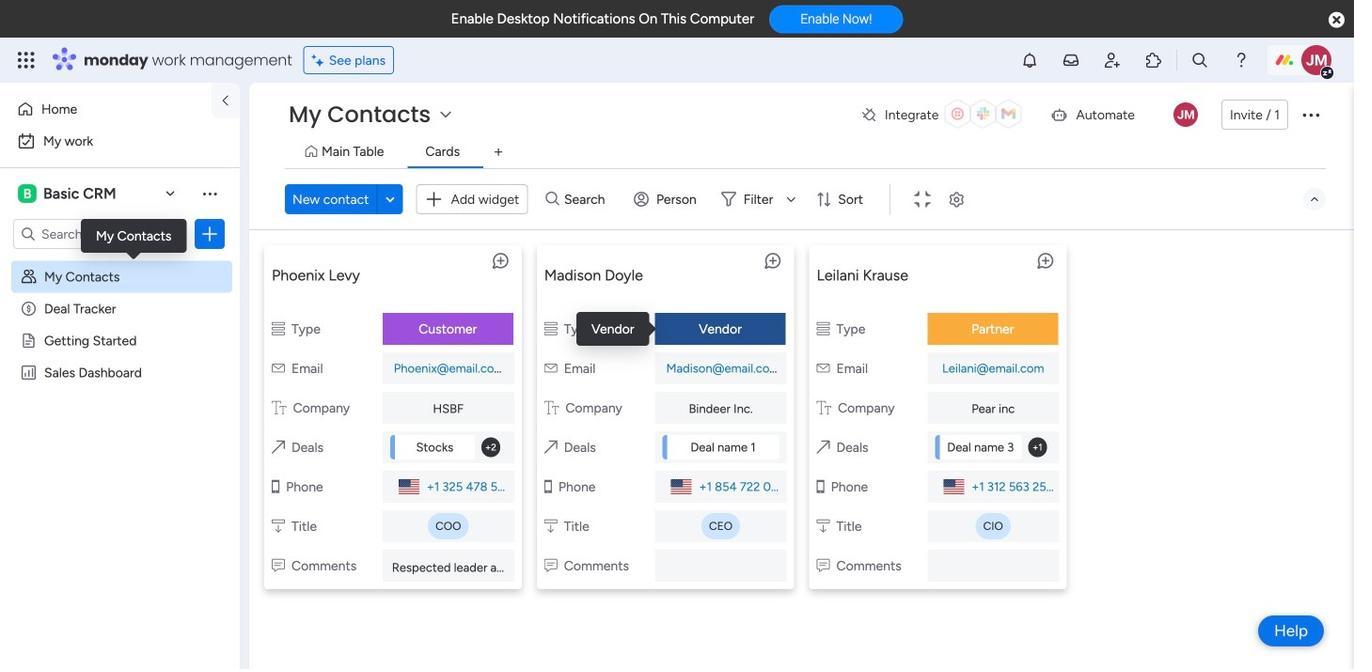 Task type: describe. For each thing, give the bounding box(es) containing it.
dapulse text column image
[[272, 400, 286, 416]]

workspace selection element
[[18, 182, 119, 205]]

1 dapulse text column image from the left
[[544, 400, 559, 416]]

angle down image
[[386, 192, 395, 206]]

small dropdown column outline image for 2nd dapulse text column image from the right's v2 mobile phone icon
[[544, 519, 557, 535]]

0 horizontal spatial options image
[[200, 225, 219, 244]]

invite members image
[[1103, 51, 1122, 70]]

select product image
[[17, 51, 36, 70]]

v2 status outline image
[[817, 321, 830, 337]]

collapse image
[[1307, 192, 1322, 207]]

v2 small long text column image for small dropdown column outline image
[[817, 558, 830, 574]]

see plans image
[[312, 50, 329, 71]]

2 dapulse text column image from the left
[[817, 400, 831, 416]]

1 horizontal spatial options image
[[1300, 103, 1322, 126]]

v2 mobile phone image for dapulse text column icon
[[272, 479, 279, 495]]

workspace options image
[[200, 184, 219, 203]]

Search in workspace field
[[39, 223, 157, 245]]

v2 email column image for 2nd dapulse text column image from the right's v2 status outline image
[[544, 361, 557, 377]]

public board image
[[20, 332, 38, 350]]

arrow down image
[[780, 188, 802, 211]]

1 vertical spatial option
[[11, 126, 229, 156]]

v2 status outline image for 2nd dapulse text column image from the right
[[544, 321, 557, 337]]

v2 board relation small image for v2 mobile phone icon associated with dapulse text column icon
[[272, 440, 285, 456]]

monday marketplace image
[[1145, 51, 1163, 70]]

jeremy miller image
[[1174, 103, 1198, 127]]

search everything image
[[1191, 51, 1209, 70]]



Task type: vqa. For each thing, say whether or not it's contained in the screenshot.
v2 mobile phone image
yes



Task type: locate. For each thing, give the bounding box(es) containing it.
list box
[[0, 257, 240, 643]]

v2 board relation small image for v2 mobile phone icon for second dapulse text column image from left
[[817, 440, 830, 456]]

v2 small long text column image
[[544, 558, 557, 574], [817, 558, 830, 574]]

2 v2 board relation small image from the left
[[544, 440, 557, 456]]

1 v2 board relation small image from the left
[[272, 440, 285, 456]]

1 small dropdown column outline image from the left
[[272, 519, 285, 535]]

workspace image
[[18, 183, 37, 204]]

option
[[11, 94, 200, 124], [11, 126, 229, 156], [0, 260, 240, 264]]

0 horizontal spatial v2 mobile phone image
[[272, 479, 279, 495]]

v2 email column image for dapulse text column icon v2 status outline image
[[272, 361, 285, 377]]

v2 email column image
[[817, 361, 830, 377]]

1 horizontal spatial v2 status outline image
[[544, 321, 557, 337]]

2 v2 status outline image from the left
[[544, 321, 557, 337]]

1 vertical spatial options image
[[200, 225, 219, 244]]

0 horizontal spatial small dropdown column outline image
[[272, 519, 285, 535]]

1 horizontal spatial small dropdown column outline image
[[544, 519, 557, 535]]

options image down workspace options image
[[200, 225, 219, 244]]

v2 status outline image for dapulse text column icon
[[272, 321, 285, 337]]

options image down jeremy miller image
[[1300, 103, 1322, 126]]

v2 board relation small image for 2nd dapulse text column image from the right's v2 mobile phone icon
[[544, 440, 557, 456]]

2 v2 email column image from the left
[[544, 361, 557, 377]]

0 vertical spatial options image
[[1300, 103, 1322, 126]]

v2 search image
[[546, 189, 560, 210]]

v2 small long text column image for 2nd dapulse text column image from the right's v2 mobile phone icon small dropdown column outline icon
[[544, 558, 557, 574]]

0 horizontal spatial v2 email column image
[[272, 361, 285, 377]]

2 horizontal spatial v2 mobile phone image
[[817, 479, 824, 495]]

3 v2 mobile phone image from the left
[[817, 479, 824, 495]]

options image
[[1300, 103, 1322, 126], [200, 225, 219, 244]]

small dropdown column outline image
[[272, 519, 285, 535], [544, 519, 557, 535]]

2 v2 mobile phone image from the left
[[544, 479, 552, 495]]

v2 mobile phone image for 2nd dapulse text column image from the right
[[544, 479, 552, 495]]

0 horizontal spatial dapulse text column image
[[544, 400, 559, 416]]

1 v2 small long text column image from the left
[[544, 558, 557, 574]]

1 v2 status outline image from the left
[[272, 321, 285, 337]]

2 horizontal spatial v2 board relation small image
[[817, 440, 830, 456]]

help image
[[1232, 51, 1251, 70]]

1 horizontal spatial v2 small long text column image
[[817, 558, 830, 574]]

jeremy miller image
[[1302, 45, 1332, 75]]

dapulse text column image
[[544, 400, 559, 416], [817, 400, 831, 416]]

public dashboard image
[[20, 364, 38, 382]]

v2 mobile phone image for second dapulse text column image from left
[[817, 479, 824, 495]]

v2 board relation small image
[[272, 440, 285, 456], [544, 440, 557, 456], [817, 440, 830, 456]]

1 v2 mobile phone image from the left
[[272, 479, 279, 495]]

notifications image
[[1020, 51, 1039, 70]]

2 v2 small long text column image from the left
[[817, 558, 830, 574]]

v2 email column image
[[272, 361, 285, 377], [544, 361, 557, 377]]

2 small dropdown column outline image from the left
[[544, 519, 557, 535]]

v2 mobile phone image
[[272, 479, 279, 495], [544, 479, 552, 495], [817, 479, 824, 495]]

v2 small long text column image
[[272, 558, 285, 574]]

Search field
[[560, 186, 616, 213]]

3 v2 board relation small image from the left
[[817, 440, 830, 456]]

add view image
[[495, 146, 502, 159]]

tab
[[483, 137, 514, 167]]

0 horizontal spatial v2 board relation small image
[[272, 440, 285, 456]]

0 horizontal spatial v2 small long text column image
[[544, 558, 557, 574]]

1 horizontal spatial v2 mobile phone image
[[544, 479, 552, 495]]

small dropdown column outline image for v2 mobile phone icon associated with dapulse text column icon
[[272, 519, 285, 535]]

row group
[[257, 238, 1347, 605]]

2 vertical spatial option
[[0, 260, 240, 264]]

v2 status outline image
[[272, 321, 285, 337], [544, 321, 557, 337]]

small dropdown column outline image
[[817, 519, 830, 535]]

0 vertical spatial option
[[11, 94, 200, 124]]

1 horizontal spatial v2 board relation small image
[[544, 440, 557, 456]]

1 horizontal spatial dapulse text column image
[[817, 400, 831, 416]]

0 horizontal spatial v2 status outline image
[[272, 321, 285, 337]]

1 v2 email column image from the left
[[272, 361, 285, 377]]

update feed image
[[1062, 51, 1081, 70]]

1 horizontal spatial v2 email column image
[[544, 361, 557, 377]]

dapulse close image
[[1329, 11, 1345, 30]]

tab list
[[285, 137, 1326, 168]]



